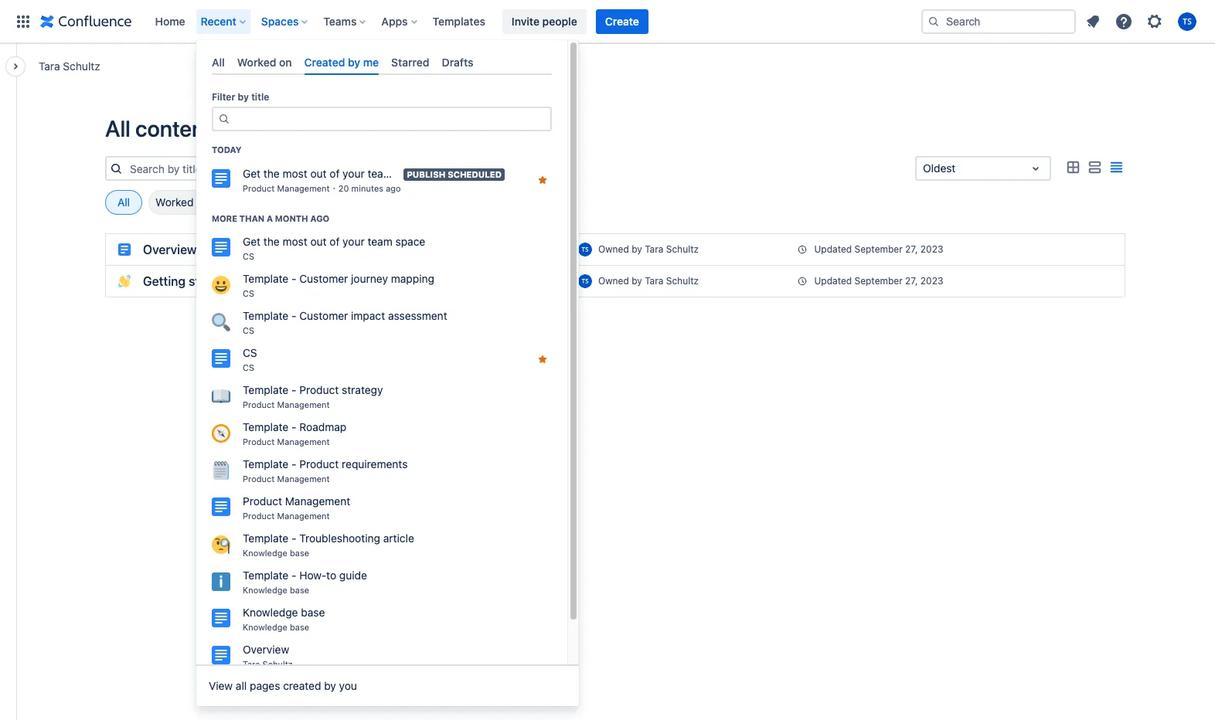 Task type: locate. For each thing, give the bounding box(es) containing it.
get inside get the most out of your team space cs
[[243, 235, 261, 248]]

1 vertical spatial space
[[396, 235, 426, 248]]

knowledge up knowledge base knowledge base
[[243, 586, 288, 596]]

of for get the most out of your team space
[[330, 167, 340, 180]]

template for template - troubleshooting article knowledge base
[[243, 532, 289, 545]]

customer for journey
[[300, 272, 348, 286]]

1 vertical spatial product management
[[243, 495, 351, 508]]

1 vertical spatial all
[[105, 115, 131, 142]]

content
[[135, 115, 212, 142]]

cs inside get the most out of your team space cs
[[243, 252, 254, 262]]

tara
[[39, 59, 60, 72], [645, 244, 664, 256], [645, 276, 664, 287], [243, 660, 260, 670]]

worked down search by title field
[[155, 196, 194, 209]]

0 vertical spatial team
[[368, 167, 393, 180]]

0 vertical spatial owned by tara schultz
[[599, 244, 699, 256]]

management
[[277, 183, 330, 193], [277, 400, 330, 410], [277, 437, 330, 447], [277, 474, 330, 484], [285, 495, 351, 508], [277, 511, 330, 521]]

customer down get the most out of your team space cs
[[300, 272, 348, 286]]

template inside template - roadmap product management
[[243, 421, 289, 434]]

on
[[279, 56, 292, 69], [197, 196, 209, 209]]

0 vertical spatial owned
[[599, 244, 629, 256]]

customer
[[300, 272, 348, 286], [300, 310, 348, 323]]

0 vertical spatial worked on
[[237, 56, 292, 69]]

most down month
[[283, 235, 308, 248]]

- left how-
[[292, 569, 297, 583]]

most for get the most out of your team space
[[283, 167, 308, 180]]

starred
[[392, 56, 430, 69], [229, 196, 266, 209]]

of up the ・
[[330, 167, 340, 180]]

template inside template - how-to guide knowledge base
[[243, 569, 289, 583]]

in
[[233, 275, 244, 289]]

0 vertical spatial updated
[[815, 244, 853, 255]]

4 template from the top
[[243, 421, 289, 434]]

2 vertical spatial tara schultz link
[[645, 276, 699, 287]]

ago right minutes
[[386, 183, 401, 193]]

0 vertical spatial worked
[[237, 56, 276, 69]]

2 the from the top
[[264, 235, 280, 248]]

all left content
[[105, 115, 131, 142]]

1 vertical spatial overview
[[243, 644, 289, 657]]

filter by title
[[212, 91, 269, 103]]

the inside get the most out of your team space cs
[[264, 235, 280, 248]]

get up starred button at the top left of the page
[[243, 167, 261, 180]]

0 vertical spatial most
[[283, 167, 308, 180]]

template down cs cs at the left of page
[[243, 384, 289, 397]]

owned by tara schultz
[[599, 244, 699, 256], [599, 276, 699, 287]]

1 vertical spatial most
[[283, 235, 308, 248]]

owned for getting started in confluence
[[599, 276, 629, 287]]

all up filter at the left of page
[[212, 56, 225, 69]]

0 vertical spatial get
[[243, 167, 261, 180]]

1 out from the top
[[311, 167, 327, 180]]

template
[[243, 272, 289, 286], [243, 310, 289, 323], [243, 384, 289, 397], [243, 421, 289, 434], [243, 458, 289, 471], [243, 532, 289, 545], [243, 569, 289, 583]]

worked on
[[237, 56, 292, 69], [155, 196, 209, 209]]

- left roadmap on the left bottom of page
[[292, 421, 297, 434]]

template down the template - product strategy product management
[[243, 421, 289, 434]]

1 vertical spatial 2023
[[921, 275, 944, 287]]

of up template - customer journey mapping
[[330, 235, 340, 248]]

:grinning: image
[[212, 276, 230, 295]]

1 vertical spatial worked on
[[155, 196, 209, 209]]

0 horizontal spatial worked
[[155, 196, 194, 209]]

team for get the most out of your team space
[[368, 167, 393, 180]]

- down get the most out of your team space cs
[[292, 272, 297, 286]]

space down filter by title text field
[[396, 167, 426, 180]]

1 vertical spatial worked
[[155, 196, 194, 209]]

1 team from the top
[[368, 167, 393, 180]]

space
[[396, 167, 426, 180], [396, 235, 426, 248]]

1 vertical spatial tara schultz
[[243, 660, 293, 670]]

all
[[212, 56, 225, 69], [105, 115, 131, 142], [118, 196, 130, 209]]

the
[[264, 167, 280, 180], [264, 235, 280, 248]]

0 vertical spatial starred
[[392, 56, 430, 69]]

1 horizontal spatial worked on
[[237, 56, 292, 69]]

2 team from the top
[[368, 235, 393, 248]]

space inside get the most out of your team space cs
[[396, 235, 426, 248]]

out up product management ・ 20 minutes ago
[[311, 167, 327, 180]]

worked up title
[[237, 56, 276, 69]]

cs
[[243, 252, 254, 262], [243, 289, 254, 299], [243, 326, 254, 336], [243, 347, 257, 360], [243, 363, 254, 373]]

base inside template - troubleshooting article knowledge base
[[290, 549, 310, 559]]

template right :face_with_monocle: icon
[[243, 532, 289, 545]]

tara schultz link for overview
[[645, 244, 699, 256]]

team up minutes
[[368, 167, 393, 180]]

0 vertical spatial tara schultz link
[[39, 58, 100, 74]]

people
[[543, 14, 578, 27]]

3 knowledge from the top
[[243, 607, 298, 620]]

september for getting started in confluence
[[855, 275, 903, 287]]

1 vertical spatial out
[[311, 235, 327, 248]]

2 vertical spatial all
[[118, 196, 130, 209]]

worked
[[237, 56, 276, 69], [155, 196, 194, 209]]

0 vertical spatial of
[[330, 167, 340, 180]]

1 of from the top
[[330, 167, 340, 180]]

guide
[[339, 569, 367, 583]]

invite
[[512, 14, 540, 27]]

getting
[[143, 275, 186, 289]]

5 cs from the top
[[243, 363, 254, 373]]

1 vertical spatial the
[[264, 235, 280, 248]]

2 27, from the top
[[906, 275, 918, 287]]

out
[[311, 167, 327, 180], [311, 235, 327, 248]]

0 vertical spatial the
[[264, 167, 280, 180]]

0 vertical spatial your
[[343, 167, 365, 180]]

customer down template - customer journey mapping
[[300, 310, 348, 323]]

20
[[339, 183, 349, 193]]

knowledge right :face_with_monocle: image
[[243, 549, 288, 559]]

1 horizontal spatial overview
[[243, 644, 289, 657]]

template inside the template - product strategy product management
[[243, 384, 289, 397]]

1 cs from the top
[[243, 252, 254, 262]]

updated
[[815, 244, 853, 255], [815, 275, 853, 287]]

1 updated september 27, 2023 from the top
[[815, 244, 944, 255]]

2 - from the top
[[292, 310, 297, 323]]

the down more than a month ago
[[264, 235, 280, 248]]

2 template from the top
[[243, 310, 289, 323]]

7 - from the top
[[292, 569, 297, 583]]

me
[[363, 56, 379, 69]]

base
[[290, 549, 310, 559], [290, 586, 310, 596], [301, 607, 325, 620], [290, 623, 310, 633]]

unstar get the most out of your team space image
[[537, 174, 549, 186]]

2 owned from the top
[[599, 276, 629, 287]]

view
[[209, 680, 233, 693]]

out up template - customer journey mapping
[[311, 235, 327, 248]]

template - roadmap product management
[[243, 421, 347, 447]]

knowledge inside template - troubleshooting article knowledge base
[[243, 549, 288, 559]]

template for template - customer impact assessment
[[243, 310, 289, 323]]

- for template - roadmap product management
[[292, 421, 297, 434]]

of inside get the most out of your team space cs
[[330, 235, 340, 248]]

1 vertical spatial customer
[[300, 310, 348, 323]]

0 vertical spatial space
[[396, 167, 426, 180]]

appswitcher icon image
[[14, 12, 32, 31]]

mapping
[[391, 272, 435, 286]]

confluence image
[[40, 12, 132, 31], [40, 12, 132, 31]]

-
[[292, 272, 297, 286], [292, 310, 297, 323], [292, 384, 297, 397], [292, 421, 297, 434], [292, 458, 297, 471], [292, 532, 297, 545], [292, 569, 297, 583]]

2023
[[921, 244, 944, 255], [921, 275, 944, 287]]

most up product management ・ 20 minutes ago
[[283, 167, 308, 180]]

1 vertical spatial of
[[330, 235, 340, 248]]

your up 20
[[343, 167, 365, 180]]

worked on down search by title field
[[155, 196, 209, 209]]

1 updated from the top
[[815, 244, 853, 255]]

0 vertical spatial product management
[[243, 474, 330, 484]]

ago right month
[[310, 213, 330, 223]]

2 out from the top
[[311, 235, 327, 248]]

:notepad_spiral: image
[[212, 462, 230, 480]]

create
[[605, 14, 640, 27]]

2 2023 from the top
[[921, 275, 944, 287]]

Search field
[[922, 9, 1077, 34]]

template for template - product strategy product management
[[243, 384, 289, 397]]

2 knowledge from the top
[[243, 586, 288, 596]]

template for template - roadmap product management
[[243, 421, 289, 434]]

troubleshooting
[[300, 532, 381, 545]]

:grinning: image
[[212, 276, 230, 295]]

team up journey
[[368, 235, 393, 248]]

created by me
[[304, 56, 379, 69]]

0 vertical spatial 2023
[[921, 244, 944, 255]]

0 vertical spatial profile picture image
[[579, 243, 592, 257]]

1 vertical spatial starred
[[229, 196, 266, 209]]

1 horizontal spatial tara schultz
[[243, 660, 293, 670]]

6 template from the top
[[243, 532, 289, 545]]

1 vertical spatial on
[[197, 196, 209, 209]]

template right :grinning: icon
[[243, 272, 289, 286]]

1 knowledge from the top
[[243, 549, 288, 559]]

apps button
[[377, 9, 424, 34]]

get down than
[[243, 235, 261, 248]]

templates
[[433, 14, 486, 27]]

2 get from the top
[[243, 235, 261, 248]]

overview inside more than a month ago element
[[243, 644, 289, 657]]

started
[[189, 275, 230, 289]]

most
[[283, 167, 308, 180], [283, 235, 308, 248]]

1 vertical spatial owned by tara schultz
[[599, 276, 699, 287]]

your inside get the most out of your team space cs
[[343, 235, 365, 248]]

updated september 27, 2023 for getting started in confluence
[[815, 275, 944, 287]]

1 vertical spatial your
[[343, 235, 365, 248]]

2 updated september 27, 2023 from the top
[[815, 275, 944, 287]]

2 most from the top
[[283, 235, 308, 248]]

schultz inside more than a month ago element
[[263, 660, 293, 670]]

1 vertical spatial get
[[243, 235, 261, 248]]

- down confluence
[[292, 310, 297, 323]]

template - product requirements
[[243, 458, 408, 471]]

0 horizontal spatial worked on
[[155, 196, 209, 209]]

by
[[348, 56, 361, 69], [238, 91, 249, 103], [632, 244, 643, 256], [632, 276, 643, 287], [324, 680, 336, 693]]

template inside template - troubleshooting article knowledge base
[[243, 532, 289, 545]]

team for get the most out of your team space cs
[[368, 235, 393, 248]]

filter
[[212, 91, 235, 103]]

all up page icon
[[118, 196, 130, 209]]

product management
[[243, 474, 330, 484], [243, 495, 351, 508], [243, 511, 330, 521]]

unstar cs image
[[537, 354, 549, 366]]

scheduled
[[448, 169, 502, 179]]

tab list
[[206, 50, 558, 75]]

updated september 27, 2023
[[815, 244, 944, 255], [815, 275, 944, 287]]

owned
[[599, 244, 629, 256], [599, 276, 629, 287]]

1 product management from the top
[[243, 474, 330, 484]]

global element
[[9, 0, 919, 43]]

0 horizontal spatial starred
[[229, 196, 266, 209]]

1 vertical spatial team
[[368, 235, 393, 248]]

get for get the most out of your team space cs
[[243, 235, 261, 248]]

open image
[[1027, 159, 1046, 178]]

created
[[283, 680, 321, 693]]

knowledge down template - how-to guide knowledge base
[[243, 607, 298, 620]]

your for get the most out of your team space
[[343, 167, 365, 180]]

3 product management from the top
[[243, 511, 330, 521]]

5 - from the top
[[292, 458, 297, 471]]

27, for getting started in confluence
[[906, 275, 918, 287]]

1 vertical spatial owned
[[599, 276, 629, 287]]

0 vertical spatial updated september 27, 2023
[[815, 244, 944, 255]]

1 owned from the top
[[599, 244, 629, 256]]

3 cs from the top
[[243, 326, 254, 336]]

1 horizontal spatial on
[[279, 56, 292, 69]]

you
[[339, 680, 357, 693]]

teams
[[324, 14, 357, 27]]

customer for impact
[[300, 310, 348, 323]]

- for template - troubleshooting article knowledge base
[[292, 532, 297, 545]]

tara schultz up "pages"
[[243, 660, 293, 670]]

2 your from the top
[[343, 235, 365, 248]]

1 vertical spatial updated
[[815, 275, 853, 287]]

2 customer from the top
[[300, 310, 348, 323]]

space up the mapping
[[396, 235, 426, 248]]

0 horizontal spatial ago
[[310, 213, 330, 223]]

- inside template - troubleshooting article knowledge base
[[292, 532, 297, 545]]

3 template from the top
[[243, 384, 289, 397]]

than
[[240, 213, 265, 223]]

2 owned by tara schultz from the top
[[599, 276, 699, 287]]

3 - from the top
[[292, 384, 297, 397]]

1 2023 from the top
[[921, 244, 944, 255]]

:book: image
[[212, 388, 230, 406]]

1 - from the top
[[292, 272, 297, 286]]

:notepad_spiral: image
[[212, 462, 230, 480]]

1 vertical spatial profile picture image
[[579, 275, 592, 289]]

space for get the most out of your team space
[[396, 167, 426, 180]]

most inside get the most out of your team space cs
[[283, 235, 308, 248]]

schultz
[[63, 59, 100, 72], [667, 244, 699, 256], [667, 276, 699, 287], [263, 660, 293, 670]]

1 profile picture image from the top
[[579, 243, 592, 257]]

the up starred button at the top left of the page
[[264, 167, 280, 180]]

- down template - roadmap product management
[[292, 458, 297, 471]]

7 template from the top
[[243, 569, 289, 583]]

0 horizontal spatial on
[[197, 196, 209, 209]]

2 of from the top
[[330, 235, 340, 248]]

- inside the template - product strategy product management
[[292, 384, 297, 397]]

more
[[212, 213, 237, 223]]

most for get the most out of your team space cs
[[283, 235, 308, 248]]

tara schultz right expand sidebar image
[[39, 59, 100, 72]]

1 get from the top
[[243, 167, 261, 180]]

template down template - roadmap product management
[[243, 458, 289, 471]]

1 vertical spatial tara schultz link
[[645, 244, 699, 256]]

drafts
[[442, 56, 474, 69]]

view all pages created by you
[[209, 680, 357, 693]]

get the most out of your team space cs
[[243, 235, 426, 262]]

0 vertical spatial september
[[855, 244, 903, 255]]

- for template - how-to guide knowledge base
[[292, 569, 297, 583]]

search image
[[928, 15, 941, 27]]

knowledge
[[243, 549, 288, 559], [243, 586, 288, 596], [243, 607, 298, 620], [243, 623, 288, 633]]

- for template - customer impact assessment
[[292, 310, 297, 323]]

product management for management
[[243, 511, 330, 521]]

profile picture image
[[579, 243, 592, 257], [579, 275, 592, 289]]

:mag: image
[[212, 313, 230, 332]]

cs cs
[[243, 347, 257, 373]]

0 vertical spatial ago
[[386, 183, 401, 193]]

strategy
[[342, 384, 383, 397]]

banner containing home
[[0, 0, 1216, 43]]

your up template - customer journey mapping
[[343, 235, 365, 248]]

on inside button
[[197, 196, 209, 209]]

1 space from the top
[[396, 167, 426, 180]]

Search by title field
[[125, 158, 278, 179]]

publish scheduled
[[407, 169, 502, 179]]

1 27, from the top
[[906, 244, 918, 255]]

1 the from the top
[[264, 167, 280, 180]]

- for template - customer journey mapping
[[292, 272, 297, 286]]

:face_with_monocle: image
[[212, 536, 230, 555]]

created
[[304, 56, 345, 69]]

0 vertical spatial customer
[[300, 272, 348, 286]]

title
[[251, 91, 269, 103]]

september
[[855, 244, 903, 255], [855, 275, 903, 287]]

template left how-
[[243, 569, 289, 583]]

1 horizontal spatial worked
[[237, 56, 276, 69]]

0 vertical spatial on
[[279, 56, 292, 69]]

0 horizontal spatial overview
[[143, 243, 197, 257]]

team inside get the most out of your team space cs
[[368, 235, 393, 248]]

tara schultz link
[[39, 58, 100, 74], [645, 244, 699, 256], [645, 276, 699, 287]]

4 - from the top
[[292, 421, 297, 434]]

2 space from the top
[[396, 235, 426, 248]]

5 template from the top
[[243, 458, 289, 471]]

banner
[[0, 0, 1216, 43]]

tara schultz
[[39, 59, 100, 72], [243, 660, 293, 670]]

1 customer from the top
[[300, 272, 348, 286]]

list image
[[1086, 158, 1105, 177]]

0 vertical spatial 27,
[[906, 244, 918, 255]]

- up template - roadmap product management
[[292, 384, 297, 397]]

- inside template - roadmap product management
[[292, 421, 297, 434]]

overview up getting
[[143, 243, 197, 257]]

- up template - how-to guide knowledge base
[[292, 532, 297, 545]]

0 vertical spatial all
[[212, 56, 225, 69]]

starred up than
[[229, 196, 266, 209]]

1 vertical spatial september
[[855, 275, 903, 287]]

2 updated from the top
[[815, 275, 853, 287]]

knowledge up "pages"
[[243, 623, 288, 633]]

2 profile picture image from the top
[[579, 275, 592, 289]]

1 owned by tara schultz from the top
[[599, 244, 699, 256]]

get
[[243, 167, 261, 180], [243, 235, 261, 248]]

product inside template - roadmap product management
[[243, 437, 275, 447]]

all button
[[105, 190, 142, 215]]

1 vertical spatial updated september 27, 2023
[[815, 275, 944, 287]]

on left created
[[279, 56, 292, 69]]

the for get the most out of your team space cs
[[264, 235, 280, 248]]

27,
[[906, 244, 918, 255], [906, 275, 918, 287]]

2023 for overview
[[921, 244, 944, 255]]

template down confluence
[[243, 310, 289, 323]]

:compass: image
[[212, 425, 230, 443], [212, 425, 230, 443]]

1 september from the top
[[855, 244, 903, 255]]

template - how-to guide knowledge base
[[243, 569, 367, 596]]

2 september from the top
[[855, 275, 903, 287]]

worked on up title
[[237, 56, 292, 69]]

overview down knowledge base knowledge base
[[243, 644, 289, 657]]

:information_source: image
[[212, 573, 230, 592], [212, 573, 230, 592]]

your
[[343, 167, 365, 180], [343, 235, 365, 248]]

view all pages created by you link
[[196, 671, 579, 702]]

1 template from the top
[[243, 272, 289, 286]]

your for get the most out of your team space cs
[[343, 235, 365, 248]]

on down search by title field
[[197, 196, 209, 209]]

0 vertical spatial out
[[311, 167, 327, 180]]

6 - from the top
[[292, 532, 297, 545]]

cs inside cs cs
[[243, 363, 254, 373]]

out inside get the most out of your team space cs
[[311, 235, 327, 248]]

2 vertical spatial product management
[[243, 511, 330, 521]]

1 most from the top
[[283, 167, 308, 180]]

starred right "me"
[[392, 56, 430, 69]]

1 vertical spatial 27,
[[906, 275, 918, 287]]

article
[[383, 532, 414, 545]]

1 your from the top
[[343, 167, 365, 180]]

0 horizontal spatial tara schultz
[[39, 59, 100, 72]]

- inside template - how-to guide knowledge base
[[292, 569, 297, 583]]



Task type: vqa. For each thing, say whether or not it's contained in the screenshot.


Task type: describe. For each thing, give the bounding box(es) containing it.
month
[[275, 213, 308, 223]]

teams button
[[319, 9, 372, 34]]

base inside template - how-to guide knowledge base
[[290, 586, 310, 596]]

create link
[[596, 9, 649, 34]]

:wave: image
[[118, 275, 131, 288]]

27, for overview
[[906, 244, 918, 255]]

minutes
[[352, 183, 384, 193]]

template for template - how-to guide knowledge base
[[243, 569, 289, 583]]

september for overview
[[855, 244, 903, 255]]

publish
[[407, 169, 446, 179]]

4 knowledge from the top
[[243, 623, 288, 633]]

updated for getting started in confluence
[[815, 275, 853, 287]]

:mag: image
[[212, 313, 230, 332]]

worked on button
[[149, 190, 216, 215]]

product management for -
[[243, 474, 330, 484]]

updated september 27, 2023 for overview
[[815, 244, 944, 255]]

- for template - product requirements
[[292, 458, 297, 471]]

:wave: image
[[118, 275, 131, 288]]

all content
[[105, 115, 212, 142]]

home
[[155, 14, 185, 27]]

home link
[[150, 9, 190, 34]]

notification icon image
[[1084, 12, 1103, 31]]

compact list image
[[1108, 158, 1126, 177]]

all
[[236, 680, 247, 693]]

:book: image
[[212, 388, 230, 406]]

a
[[267, 213, 273, 223]]

all inside button
[[118, 196, 130, 209]]

apps
[[382, 14, 408, 27]]

cards image
[[1064, 158, 1083, 177]]

how-
[[300, 569, 327, 583]]

of for get the most out of your team space cs
[[330, 235, 340, 248]]

template - product strategy product management
[[243, 384, 383, 410]]

:face_with_monocle: image
[[212, 536, 230, 555]]

product management ・ 20 minutes ago
[[243, 183, 401, 193]]

to
[[326, 569, 337, 583]]

expand sidebar image
[[0, 51, 34, 82]]

templates link
[[428, 9, 490, 34]]

updated for overview
[[815, 244, 853, 255]]

invite people button
[[503, 9, 587, 34]]

2 cs from the top
[[243, 289, 254, 299]]

worked on inside button
[[155, 196, 209, 209]]

oldest
[[924, 162, 956, 175]]

recent
[[201, 14, 237, 27]]

1 horizontal spatial starred
[[392, 56, 430, 69]]

get for get the most out of your team space
[[243, 167, 261, 180]]

profile picture image for overview
[[579, 243, 592, 257]]

template for template - product requirements
[[243, 458, 289, 471]]

management inside template - roadmap product management
[[277, 437, 330, 447]]

confluence
[[247, 275, 312, 289]]

more than a month ago
[[212, 213, 330, 223]]

Filter by title text field
[[235, 108, 541, 130]]

template - customer impact assessment
[[243, 310, 448, 323]]

- for template - product strategy product management
[[292, 384, 297, 397]]

settings icon image
[[1146, 12, 1165, 31]]

invite people
[[512, 14, 578, 27]]

tab list containing all
[[206, 50, 558, 75]]

the for get the most out of your team space
[[264, 167, 280, 180]]

space for get the most out of your team space cs
[[396, 235, 426, 248]]

tara schultz inside more than a month ago element
[[243, 660, 293, 670]]

impact
[[351, 310, 385, 323]]

0 vertical spatial overview
[[143, 243, 197, 257]]

2 product management from the top
[[243, 495, 351, 508]]

4 cs from the top
[[243, 347, 257, 360]]

knowledge inside template - how-to guide knowledge base
[[243, 586, 288, 596]]

1 vertical spatial ago
[[310, 213, 330, 223]]

roadmap
[[300, 421, 347, 434]]

out for get the most out of your team space
[[311, 167, 327, 180]]

template - customer journey mapping
[[243, 272, 435, 286]]

・
[[330, 183, 339, 193]]

1 horizontal spatial ago
[[386, 183, 401, 193]]

worked inside worked on button
[[155, 196, 194, 209]]

owned by tara schultz for getting started in confluence
[[599, 276, 699, 287]]

knowledge base knowledge base
[[243, 607, 325, 633]]

out for get the most out of your team space cs
[[311, 235, 327, 248]]

starred inside starred button
[[229, 196, 266, 209]]

management inside the template - product strategy product management
[[277, 400, 330, 410]]

recent button
[[196, 9, 252, 34]]

requirements
[[342, 458, 408, 471]]

help icon image
[[1115, 12, 1134, 31]]

more than a month ago element
[[196, 231, 568, 711]]

owned by tara schultz for overview
[[599, 244, 699, 256]]

starred button
[[222, 190, 273, 215]]

get the most out of your team space
[[243, 167, 426, 180]]

spaces button
[[257, 9, 314, 34]]

assessment
[[388, 310, 448, 323]]

0 vertical spatial tara schultz
[[39, 59, 100, 72]]

tara schultz link for getting started in confluence
[[645, 276, 699, 287]]

your profile and preferences image
[[1179, 12, 1197, 31]]

tara inside more than a month ago element
[[243, 660, 260, 670]]

journey
[[351, 272, 388, 286]]

spaces
[[261, 14, 299, 27]]

page image
[[118, 244, 131, 256]]

template for template - customer journey mapping
[[243, 272, 289, 286]]

template - troubleshooting article knowledge base
[[243, 532, 414, 559]]

pages
[[250, 680, 280, 693]]

profile picture image for getting started in confluence
[[579, 275, 592, 289]]

2023 for getting started in confluence
[[921, 275, 944, 287]]

getting started in confluence
[[143, 275, 312, 289]]

owned for overview
[[599, 244, 629, 256]]

today
[[212, 145, 242, 155]]



